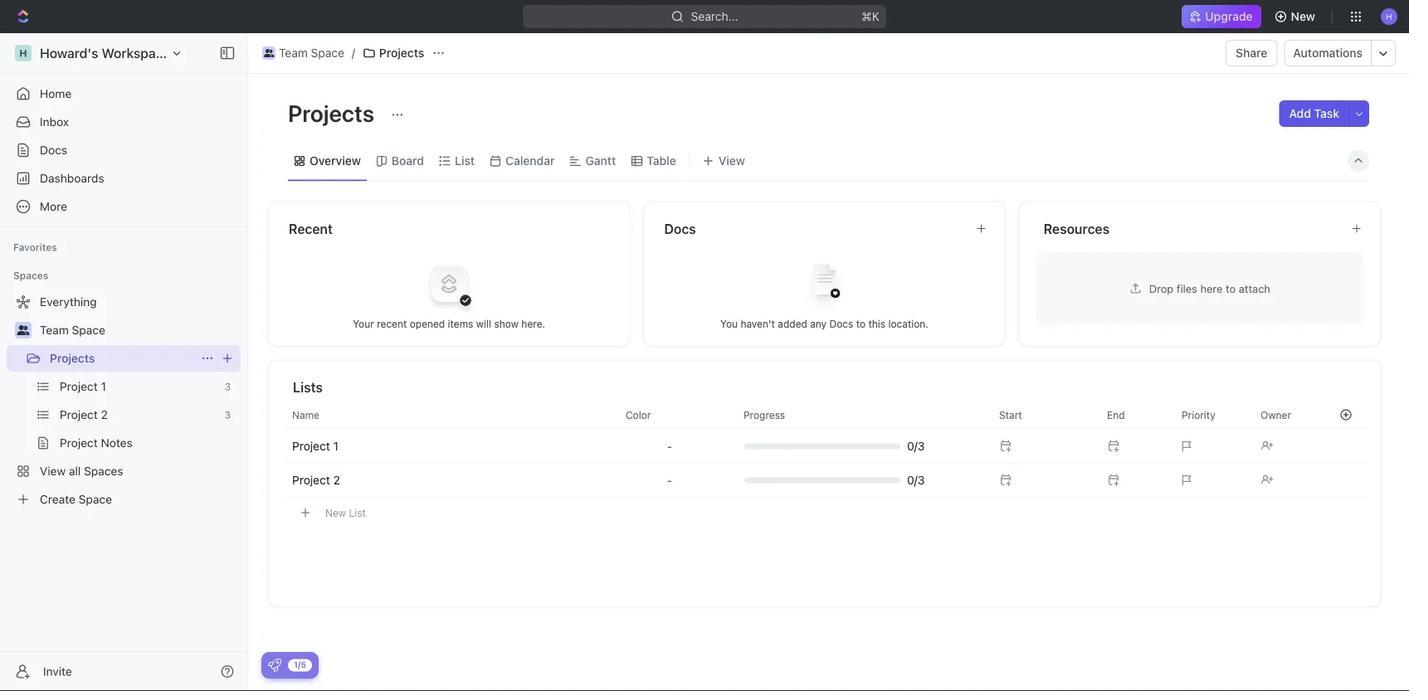 Task type: describe. For each thing, give the bounding box(es) containing it.
share button
[[1226, 40, 1278, 66]]

user group image
[[264, 49, 274, 57]]

0 vertical spatial space
[[311, 46, 344, 60]]

view button
[[697, 149, 751, 173]]

added
[[778, 318, 808, 330]]

name button
[[286, 402, 616, 428]]

projects inside 'tree'
[[50, 352, 95, 365]]

calendar
[[506, 154, 555, 168]]

new button
[[1268, 3, 1326, 30]]

create space
[[40, 493, 112, 506]]

team inside 'tree'
[[40, 323, 69, 337]]

0 vertical spatial team space
[[279, 46, 344, 60]]

owner
[[1261, 409, 1292, 421]]

0 vertical spatial to
[[1226, 282, 1236, 295]]

invite
[[43, 665, 72, 679]]

view for view
[[719, 154, 745, 168]]

howard's
[[40, 45, 98, 61]]

files
[[1177, 282, 1198, 295]]

everything link
[[7, 289, 237, 315]]

new list
[[325, 507, 366, 519]]

add task button
[[1280, 100, 1350, 127]]

inbox
[[40, 115, 69, 129]]

task
[[1315, 107, 1340, 120]]

tree inside the sidebar navigation
[[7, 289, 241, 513]]

project 1 inside 'tree'
[[60, 380, 106, 393]]

h button
[[1376, 3, 1403, 30]]

recent
[[377, 318, 407, 330]]

0 vertical spatial team
[[279, 46, 308, 60]]

start
[[999, 409, 1022, 421]]

⌘k
[[862, 10, 880, 23]]

create
[[40, 493, 76, 506]]

color
[[626, 409, 651, 421]]

search...
[[691, 10, 738, 23]]

favorites button
[[7, 237, 64, 257]]

more button
[[7, 193, 241, 220]]

0 vertical spatial spaces
[[13, 270, 48, 281]]

gantt link
[[582, 149, 616, 173]]

new for new
[[1291, 10, 1316, 23]]

dashboards link
[[7, 165, 241, 192]]

your
[[353, 318, 374, 330]]

automations button
[[1285, 41, 1371, 66]]

new list button
[[286, 498, 1367, 528]]

resources button
[[1043, 219, 1338, 239]]

progress
[[744, 409, 785, 421]]

add task
[[1290, 107, 1340, 120]]

create space link
[[7, 486, 237, 513]]

table link
[[644, 149, 676, 173]]

spaces inside 'tree'
[[84, 464, 123, 478]]

onboarding checklist button image
[[268, 659, 281, 672]]

3 for project 1
[[225, 381, 231, 393]]

overview link
[[306, 149, 361, 173]]

start button
[[990, 402, 1097, 428]]

0 horizontal spatial project 2 link
[[60, 402, 218, 428]]

calendar link
[[502, 149, 555, 173]]

add
[[1290, 107, 1312, 120]]

howard's workspace
[[40, 45, 171, 61]]

1 vertical spatial project 1 link
[[292, 440, 339, 453]]

show
[[494, 318, 519, 330]]

items
[[448, 318, 473, 330]]

board
[[392, 154, 424, 168]]

any
[[810, 318, 827, 330]]

more
[[40, 200, 67, 213]]

overview
[[310, 154, 361, 168]]

dropdown menu image for project 2
[[667, 474, 672, 487]]

1 vertical spatial projects link
[[50, 345, 194, 372]]

docs inside the sidebar navigation
[[40, 143, 67, 157]]

this
[[869, 318, 886, 330]]

everything
[[40, 295, 97, 309]]

progress button
[[734, 402, 980, 428]]

1 inside 'tree'
[[101, 380, 106, 393]]

1 horizontal spatial team space link
[[258, 43, 349, 63]]

upgrade link
[[1182, 5, 1261, 28]]

you
[[721, 318, 738, 330]]

share
[[1236, 46, 1268, 60]]

list link
[[452, 149, 475, 173]]

dropdown menu image for project 1
[[667, 440, 672, 453]]

1 horizontal spatial docs
[[664, 221, 696, 237]]

1 vertical spatial 1
[[333, 440, 339, 453]]

2 vertical spatial space
[[79, 493, 112, 506]]

project 1 link inside 'tree'
[[60, 374, 218, 400]]

gantt
[[586, 154, 616, 168]]

board link
[[388, 149, 424, 173]]

lists button
[[292, 377, 1361, 397]]

0 vertical spatial projects
[[379, 46, 424, 60]]

workspace
[[102, 45, 171, 61]]

home link
[[7, 81, 241, 107]]

list inside button
[[349, 507, 366, 519]]

1 vertical spatial 2
[[333, 474, 340, 487]]



Task type: locate. For each thing, give the bounding box(es) containing it.
docs link
[[7, 137, 241, 164]]

view inside 'tree'
[[40, 464, 66, 478]]

2
[[101, 408, 108, 422], [333, 474, 340, 487]]

1 horizontal spatial to
[[1226, 282, 1236, 295]]

0 vertical spatial list
[[455, 154, 475, 168]]

3 left name
[[225, 409, 231, 421]]

3 left lists
[[225, 381, 231, 393]]

lists
[[293, 379, 323, 395]]

1 horizontal spatial list
[[455, 154, 475, 168]]

1 vertical spatial view
[[40, 464, 66, 478]]

h inside dropdown button
[[1386, 11, 1393, 21]]

1 vertical spatial project 2
[[292, 474, 340, 487]]

0 vertical spatial project 2
[[60, 408, 108, 422]]

0 horizontal spatial 1
[[101, 380, 106, 393]]

1 horizontal spatial projects link
[[359, 43, 429, 63]]

notes
[[101, 436, 133, 450]]

0 horizontal spatial project 2
[[60, 408, 108, 422]]

0 vertical spatial h
[[1386, 11, 1393, 21]]

projects link right the /
[[359, 43, 429, 63]]

0 horizontal spatial spaces
[[13, 270, 48, 281]]

1 horizontal spatial 2
[[333, 474, 340, 487]]

end
[[1107, 409, 1125, 421]]

0 horizontal spatial view
[[40, 464, 66, 478]]

project 1 link down name
[[292, 440, 339, 453]]

onboarding checklist button element
[[268, 659, 281, 672]]

view all spaces link
[[7, 458, 237, 485]]

to
[[1226, 282, 1236, 295], [856, 318, 866, 330]]

1 dropdown menu image from the top
[[667, 440, 672, 453]]

location.
[[889, 318, 929, 330]]

0 vertical spatial project 2 link
[[60, 402, 218, 428]]

2 dropdown menu image from the top
[[667, 474, 672, 487]]

dashboards
[[40, 171, 104, 185]]

0 vertical spatial team space link
[[258, 43, 349, 63]]

project 2
[[60, 408, 108, 422], [292, 474, 340, 487]]

resources
[[1044, 221, 1110, 237]]

favorites
[[13, 242, 57, 253]]

docs down inbox
[[40, 143, 67, 157]]

project
[[60, 380, 98, 393], [60, 408, 98, 422], [60, 436, 98, 450], [292, 440, 330, 453], [292, 474, 330, 487]]

haven't
[[741, 318, 775, 330]]

1 vertical spatial h
[[19, 47, 27, 59]]

2 0/3 from the top
[[907, 474, 925, 487]]

1 vertical spatial spaces
[[84, 464, 123, 478]]

you haven't added any docs to this location.
[[721, 318, 929, 330]]

will
[[476, 318, 492, 330]]

1 horizontal spatial project 1
[[292, 440, 339, 453]]

0 vertical spatial 2
[[101, 408, 108, 422]]

1 vertical spatial project 2 link
[[292, 474, 340, 487]]

0/3 for project 2
[[907, 474, 925, 487]]

0/3
[[907, 440, 925, 453], [907, 474, 925, 487]]

1 vertical spatial list
[[349, 507, 366, 519]]

team space link left the /
[[258, 43, 349, 63]]

1 horizontal spatial project 2
[[292, 474, 340, 487]]

spaces right all
[[84, 464, 123, 478]]

team space link
[[258, 43, 349, 63], [40, 317, 237, 344]]

space down the view all spaces
[[79, 493, 112, 506]]

1 vertical spatial team space link
[[40, 317, 237, 344]]

projects up overview on the left
[[288, 99, 380, 127]]

1 vertical spatial new
[[325, 507, 346, 519]]

project 2 link
[[60, 402, 218, 428], [292, 474, 340, 487]]

0 vertical spatial new
[[1291, 10, 1316, 23]]

0 vertical spatial project 1
[[60, 380, 106, 393]]

0 horizontal spatial new
[[325, 507, 346, 519]]

0 horizontal spatial list
[[349, 507, 366, 519]]

0 horizontal spatial project 1
[[60, 380, 106, 393]]

new for new list
[[325, 507, 346, 519]]

1 vertical spatial 0/3
[[907, 474, 925, 487]]

all
[[69, 464, 81, 478]]

spaces
[[13, 270, 48, 281], [84, 464, 123, 478]]

0 vertical spatial view
[[719, 154, 745, 168]]

1 horizontal spatial team
[[279, 46, 308, 60]]

team space link down everything link
[[40, 317, 237, 344]]

projects link down everything link
[[50, 345, 194, 372]]

here
[[1201, 282, 1223, 295]]

0 horizontal spatial project 1 link
[[60, 374, 218, 400]]

project 2 up project notes
[[60, 408, 108, 422]]

view for view all spaces
[[40, 464, 66, 478]]

project 1 up project notes
[[60, 380, 106, 393]]

0 vertical spatial project 1 link
[[60, 374, 218, 400]]

2 up project notes
[[101, 408, 108, 422]]

h
[[1386, 11, 1393, 21], [19, 47, 27, 59]]

1 vertical spatial to
[[856, 318, 866, 330]]

project 1 down name
[[292, 440, 339, 453]]

1 vertical spatial space
[[72, 323, 105, 337]]

view left all
[[40, 464, 66, 478]]

1 horizontal spatial view
[[719, 154, 745, 168]]

projects down everything
[[50, 352, 95, 365]]

1 horizontal spatial project 1 link
[[292, 440, 339, 453]]

view all spaces
[[40, 464, 123, 478]]

1 3 from the top
[[225, 381, 231, 393]]

space left the /
[[311, 46, 344, 60]]

team space inside 'tree'
[[40, 323, 105, 337]]

1 vertical spatial dropdown menu image
[[667, 474, 672, 487]]

spaces down favorites
[[13, 270, 48, 281]]

user group image
[[17, 325, 29, 335]]

your recent opened items will show here.
[[353, 318, 545, 330]]

1 horizontal spatial new
[[1291, 10, 1316, 23]]

1 horizontal spatial project 2 link
[[292, 474, 340, 487]]

no recent items image
[[416, 251, 482, 317]]

to left the this
[[856, 318, 866, 330]]

docs
[[40, 143, 67, 157], [664, 221, 696, 237], [830, 318, 854, 330]]

1 vertical spatial team
[[40, 323, 69, 337]]

docs down the table
[[664, 221, 696, 237]]

0 horizontal spatial team space link
[[40, 317, 237, 344]]

project 1
[[60, 380, 106, 393], [292, 440, 339, 453]]

end button
[[1097, 402, 1172, 428]]

1 horizontal spatial h
[[1386, 11, 1393, 21]]

home
[[40, 87, 72, 100]]

2 horizontal spatial docs
[[830, 318, 854, 330]]

priority
[[1182, 409, 1216, 421]]

0 horizontal spatial team
[[40, 323, 69, 337]]

view inside button
[[719, 154, 745, 168]]

list
[[455, 154, 475, 168], [349, 507, 366, 519]]

drop
[[1149, 282, 1174, 295]]

team space link inside 'tree'
[[40, 317, 237, 344]]

0 horizontal spatial docs
[[40, 143, 67, 157]]

upgrade
[[1206, 10, 1253, 23]]

automations
[[1294, 46, 1363, 60]]

project 1 link up project notes link
[[60, 374, 218, 400]]

priority button
[[1172, 402, 1251, 428]]

0 horizontal spatial 2
[[101, 408, 108, 422]]

sidebar navigation
[[0, 33, 252, 691]]

3 for project 2
[[225, 409, 231, 421]]

1 vertical spatial project 1
[[292, 440, 339, 453]]

1 horizontal spatial 1
[[333, 440, 339, 453]]

tree
[[7, 289, 241, 513]]

howard's workspace, , element
[[15, 45, 32, 61]]

1 vertical spatial 3
[[225, 409, 231, 421]]

2 up 'new list'
[[333, 474, 340, 487]]

recent
[[289, 221, 333, 237]]

team
[[279, 46, 308, 60], [40, 323, 69, 337]]

0 horizontal spatial projects link
[[50, 345, 194, 372]]

project 1 link
[[60, 374, 218, 400], [292, 440, 339, 453]]

1 up 'new list'
[[333, 440, 339, 453]]

dropdown menu image
[[667, 440, 672, 453], [667, 474, 672, 487]]

0 vertical spatial docs
[[40, 143, 67, 157]]

1 up project notes
[[101, 380, 106, 393]]

0 vertical spatial dropdown menu image
[[667, 440, 672, 453]]

project notes link
[[60, 430, 237, 457]]

project notes
[[60, 436, 133, 450]]

1 vertical spatial team space
[[40, 323, 105, 337]]

team right user group icon
[[40, 323, 69, 337]]

1/5
[[294, 660, 306, 670]]

2 inside 'tree'
[[101, 408, 108, 422]]

/
[[352, 46, 355, 60]]

name
[[292, 409, 319, 421]]

color button
[[616, 402, 724, 428]]

0 horizontal spatial to
[[856, 318, 866, 330]]

team right user group image
[[279, 46, 308, 60]]

owner button
[[1251, 402, 1326, 428]]

team space down everything
[[40, 323, 105, 337]]

project 2 up 'new list'
[[292, 474, 340, 487]]

view button
[[697, 142, 751, 181]]

2 vertical spatial docs
[[830, 318, 854, 330]]

opened
[[410, 318, 445, 330]]

project 2 link up project notes link
[[60, 402, 218, 428]]

table
[[647, 154, 676, 168]]

h inside navigation
[[19, 47, 27, 59]]

0 vertical spatial projects link
[[359, 43, 429, 63]]

drop files here to attach
[[1149, 282, 1271, 295]]

0 vertical spatial 0/3
[[907, 440, 925, 453]]

project 2 inside 'tree'
[[60, 408, 108, 422]]

0 horizontal spatial h
[[19, 47, 27, 59]]

view
[[719, 154, 745, 168], [40, 464, 66, 478]]

1 horizontal spatial spaces
[[84, 464, 123, 478]]

0 horizontal spatial team space
[[40, 323, 105, 337]]

here.
[[522, 318, 545, 330]]

projects link
[[359, 43, 429, 63], [50, 345, 194, 372]]

2 vertical spatial projects
[[50, 352, 95, 365]]

space down everything
[[72, 323, 105, 337]]

1 vertical spatial projects
[[288, 99, 380, 127]]

0/3 for project 1
[[907, 440, 925, 453]]

view right the table
[[719, 154, 745, 168]]

2 3 from the top
[[225, 409, 231, 421]]

docs right any
[[830, 318, 854, 330]]

0 vertical spatial 1
[[101, 380, 106, 393]]

project 2 link up 'new list'
[[292, 474, 340, 487]]

no most used docs image
[[792, 251, 858, 317]]

team space
[[279, 46, 344, 60], [40, 323, 105, 337]]

1 vertical spatial docs
[[664, 221, 696, 237]]

tree containing everything
[[7, 289, 241, 513]]

0 vertical spatial 3
[[225, 381, 231, 393]]

projects right the /
[[379, 46, 424, 60]]

inbox link
[[7, 109, 241, 135]]

team space left the /
[[279, 46, 344, 60]]

to right the here
[[1226, 282, 1236, 295]]

1 0/3 from the top
[[907, 440, 925, 453]]

1 horizontal spatial team space
[[279, 46, 344, 60]]

attach
[[1239, 282, 1271, 295]]



Task type: vqa. For each thing, say whether or not it's contained in the screenshot.
Settings "element"
no



